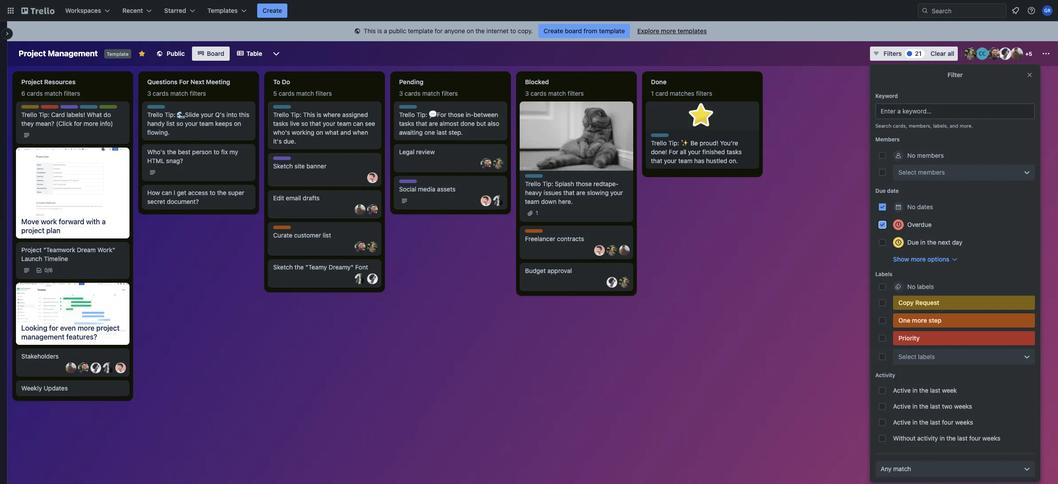 Task type: vqa. For each thing, say whether or not it's contained in the screenshot.
or
no



Task type: locate. For each thing, give the bounding box(es) containing it.
tasks for live
[[273, 120, 288, 127]]

template right from
[[599, 27, 625, 35]]

0 horizontal spatial for
[[49, 324, 58, 332]]

2 horizontal spatial 3
[[525, 90, 529, 97]]

1 cards from the left
[[27, 90, 43, 97]]

step.
[[449, 129, 463, 136]]

janelle (janelle549) image left stephen (stephen11674280) icon
[[90, 363, 101, 373]]

color: orange, title: "one more step" element containing one more step
[[893, 314, 1035, 328]]

3 no from the top
[[908, 283, 916, 291]]

caity (caity) image
[[976, 47, 989, 60]]

4 cards from the left
[[405, 90, 421, 97]]

filters inside pending 3 cards match filters
[[442, 90, 458, 97]]

1 vertical spatial for
[[669, 148, 679, 156]]

brooke (brooke94205718) image for curate customer list
[[367, 242, 378, 252]]

color: sky, title: "trello tip" element for trello tip: ✨ be proud! you're done! for all your finished tasks that your team has hustled on.
[[651, 134, 675, 140]]

1 horizontal spatial so
[[301, 120, 308, 127]]

in down active in the last week
[[913, 403, 918, 410]]

match down questions
[[170, 90, 188, 97]]

0 horizontal spatial list
[[167, 120, 175, 127]]

tip: inside the trello tip trello tip: 💬for those in-between tasks that are almost done but also awaiting one last step.
[[417, 111, 427, 118]]

2 active from the top
[[893, 403, 911, 410]]

3 down pending
[[399, 90, 403, 97]]

select for select labels
[[899, 353, 917, 361]]

1 vertical spatial project
[[96, 324, 120, 332]]

last down active in the last four weeks on the bottom right of the page
[[958, 435, 968, 442]]

3 filters from the left
[[316, 90, 332, 97]]

all inside trello tip trello tip: ✨ be proud! you're done! for all your finished tasks that your team has hustled on.
[[680, 148, 687, 156]]

sketch the "teamy dreamy" font
[[273, 264, 368, 271]]

tip inside trello tip trello tip: this is where assigned tasks live so that your team can see who's working on what and when it's due.
[[289, 105, 297, 112]]

explore more templates link
[[632, 24, 712, 38]]

the right activity
[[947, 435, 956, 442]]

person
[[192, 148, 212, 156]]

color: sky, title: "trello tip" element for trello tip: splash those redtape- heavy issues that are slowing your team down here.
[[525, 174, 549, 181]]

4 filters from the left
[[442, 90, 458, 97]]

filters down pending text field
[[442, 90, 458, 97]]

Pending text field
[[394, 75, 508, 89]]

1 vertical spatial 1
[[536, 210, 538, 216]]

are for slowing
[[577, 189, 586, 197]]

your down 🌊slide
[[185, 120, 198, 127]]

1 no from the top
[[908, 152, 916, 159]]

team inside trello tip trello tip: this is where assigned tasks live so that your team can see who's working on what and when it's due.
[[337, 120, 351, 127]]

1 inside done 1 card matches filters
[[651, 90, 654, 97]]

1 horizontal spatial can
[[353, 120, 363, 127]]

keeps
[[215, 120, 232, 127]]

all down ✨
[[680, 148, 687, 156]]

that up "here."
[[564, 189, 575, 197]]

1 horizontal spatial list
[[323, 232, 331, 239]]

1 vertical spatial color: purple, title: "design team" element
[[273, 157, 306, 163]]

trello tip: 🌊slide your q's into this handy list so your team keeps on flowing. link
[[147, 110, 250, 137]]

switch to… image
[[6, 6, 15, 15]]

create board from template link
[[539, 24, 630, 38]]

1 vertical spatial are
[[577, 189, 586, 197]]

3 inside pending 3 cards match filters
[[399, 90, 403, 97]]

5 cards from the left
[[531, 90, 547, 97]]

more down what
[[84, 120, 98, 127]]

updates
[[44, 384, 68, 392]]

all right clear
[[948, 50, 955, 57]]

1 so from the left
[[177, 120, 183, 127]]

2 horizontal spatial on
[[467, 27, 474, 35]]

members for no members
[[917, 152, 944, 159]]

0 vertical spatial design
[[60, 105, 78, 112]]

request
[[916, 299, 940, 307]]

close popover image
[[1027, 71, 1034, 79]]

can left i
[[162, 189, 172, 197]]

tip inside trello tip trello tip: 🌊slide your q's into this handy list so your team keeps on flowing.
[[163, 105, 171, 112]]

2 so from the left
[[301, 120, 308, 127]]

chris (chris42642663) image
[[988, 47, 1000, 60]]

1 vertical spatial design
[[273, 157, 291, 163]]

0 horizontal spatial can
[[162, 189, 172, 197]]

can up when
[[353, 120, 363, 127]]

super
[[228, 189, 244, 197]]

card
[[656, 90, 668, 97]]

3 cards from the left
[[279, 90, 295, 97]]

2 select from the top
[[899, 353, 917, 361]]

two
[[942, 403, 953, 410]]

create button
[[257, 4, 288, 18]]

active up without
[[893, 419, 911, 426]]

0 vertical spatial priority
[[41, 105, 60, 112]]

tip: up the handy
[[165, 111, 175, 118]]

members down no members
[[918, 169, 945, 176]]

color: orange, title: "one more step" element
[[273, 226, 291, 229], [525, 229, 543, 233], [893, 314, 1035, 328]]

1 horizontal spatial 3
[[399, 90, 403, 97]]

for down labels!
[[74, 120, 82, 127]]

color: orange, title: "one more step" element up freelancer
[[525, 229, 543, 233]]

select up date
[[899, 169, 917, 176]]

can
[[353, 120, 363, 127], [162, 189, 172, 197]]

janelle (janelle549) image
[[999, 47, 1012, 60], [367, 274, 378, 284], [607, 277, 618, 288], [90, 363, 101, 373]]

to right access
[[210, 189, 215, 197]]

project inside project "teamwork dream work" launch timeline
[[21, 246, 42, 254]]

1 vertical spatial create
[[544, 27, 563, 35]]

1 active from the top
[[893, 387, 911, 394]]

1 horizontal spatial for
[[74, 120, 82, 127]]

0 horizontal spatial 5
[[273, 90, 277, 97]]

explore
[[638, 27, 660, 35]]

that
[[310, 120, 321, 127], [416, 120, 427, 127], [651, 157, 663, 165], [564, 189, 575, 197]]

1 horizontal spatial team
[[292, 157, 306, 163]]

color: sky, title: "trello tip" element
[[80, 105, 104, 112], [147, 105, 171, 112], [273, 105, 297, 112], [399, 105, 423, 112], [651, 134, 675, 140], [525, 174, 549, 181]]

so down 🌊slide
[[177, 120, 183, 127]]

stephen (stephen11674280) image left heavy
[[493, 196, 504, 206]]

dreamy"
[[329, 264, 354, 271]]

tip: inside trello tip trello tip: this is where assigned tasks live so that your team can see who's working on what and when it's due.
[[291, 111, 301, 118]]

for up management
[[49, 324, 58, 332]]

list right customer
[[323, 232, 331, 239]]

0 horizontal spatial due
[[876, 188, 886, 194]]

6 filters from the left
[[696, 90, 713, 97]]

move
[[21, 218, 39, 226]]

project inside project resources 6 cards match filters
[[21, 78, 43, 86]]

1 vertical spatial priority
[[899, 334, 920, 342]]

3 active from the top
[[893, 419, 911, 426]]

0 horizontal spatial is
[[317, 111, 322, 118]]

color: orange, title: "one more step" element up curate
[[273, 226, 291, 229]]

is
[[378, 27, 382, 35], [317, 111, 322, 118]]

board
[[565, 27, 582, 35]]

review
[[416, 148, 435, 156]]

your inside trello tip trello tip: splash those redtape- heavy issues that are slowing your team down here.
[[611, 189, 623, 197]]

6 for 0 / 6
[[49, 267, 53, 274]]

0
[[44, 267, 48, 274]]

color: yellow, title: "copy request" element containing copy request
[[893, 296, 1035, 310]]

tip: inside the trello tip: card labels! what do they mean? (click for more info)
[[39, 111, 49, 118]]

2 cards from the left
[[153, 90, 169, 97]]

color: yellow, title: "copy request" element up step
[[893, 296, 1035, 310]]

todd (todd05497623) image right stephen (stephen11674280) icon
[[115, 363, 126, 373]]

tip: up mean?
[[39, 111, 49, 118]]

1 horizontal spatial for
[[669, 148, 679, 156]]

0 vertical spatial for
[[435, 27, 443, 35]]

no up copy
[[908, 283, 916, 291]]

0 vertical spatial sketch
[[273, 162, 293, 170]]

brooke (brooke94205718) image
[[965, 47, 977, 60], [493, 158, 504, 169]]

stephen (stephen11674280) image
[[103, 363, 114, 373]]

show
[[893, 256, 910, 263]]

tip for trello tip: 🌊slide your q's into this handy list so your team keeps on flowing.
[[163, 105, 171, 112]]

match inside project resources 6 cards match filters
[[44, 90, 62, 97]]

1 vertical spatial for
[[74, 120, 82, 127]]

team inside trello tip trello tip: splash those redtape- heavy issues that are slowing your team down here.
[[525, 198, 540, 205]]

0 vertical spatial todd (todd05497623) image
[[481, 196, 492, 206]]

tip: up issues
[[543, 180, 553, 188]]

starred
[[164, 7, 186, 14]]

those inside trello tip trello tip: splash those redtape- heavy issues that are slowing your team down here.
[[576, 180, 592, 188]]

chris (chris42642663) image
[[481, 158, 492, 169], [367, 205, 378, 215], [355, 242, 366, 252], [78, 363, 89, 373]]

members for select members
[[918, 169, 945, 176]]

0 horizontal spatial project
[[21, 227, 45, 235]]

due up show more options
[[908, 239, 919, 246]]

0 horizontal spatial are
[[429, 120, 438, 127]]

0 vertical spatial color: red, title: "priority" element
[[41, 105, 60, 112]]

template right the public
[[408, 27, 433, 35]]

active down active in the last week
[[893, 403, 911, 410]]

tasks up "who's"
[[273, 120, 288, 127]]

questions for next meeting 3 cards match filters
[[147, 78, 230, 97]]

cards down do
[[279, 90, 295, 97]]

active down activity
[[893, 387, 911, 394]]

so up working
[[301, 120, 308, 127]]

janelle (janelle549) image left +
[[999, 47, 1012, 60]]

next
[[938, 239, 951, 246]]

filter
[[948, 71, 963, 79]]

no up select members
[[908, 152, 916, 159]]

for
[[179, 78, 189, 86], [669, 148, 679, 156]]

brooke (brooke94205718) image
[[367, 242, 378, 252], [607, 245, 618, 256], [619, 277, 630, 288]]

1 horizontal spatial stephen (stephen11674280) image
[[493, 196, 504, 206]]

board link
[[192, 47, 230, 61]]

labels
[[917, 283, 934, 291], [918, 353, 935, 361]]

match up "💬for"
[[422, 90, 440, 97]]

6 inside project resources 6 cards match filters
[[21, 90, 25, 97]]

on left what on the left of page
[[316, 129, 323, 136]]

0 vertical spatial all
[[948, 50, 955, 57]]

labels up request at the right of the page
[[917, 283, 934, 291]]

0 vertical spatial select
[[899, 169, 917, 176]]

in for active in the last four weeks
[[913, 419, 918, 426]]

2 3 from the left
[[399, 90, 403, 97]]

active for active in the last two weeks
[[893, 403, 911, 410]]

tip: left ✨
[[669, 139, 679, 147]]

even
[[60, 324, 76, 332]]

your inside trello tip trello tip: this is where assigned tasks live so that your team can see who's working on what and when it's due.
[[323, 120, 335, 127]]

tip: for trello tip: ✨ be proud! you're done! for all your finished tasks that your team has hustled on.
[[669, 139, 679, 147]]

live
[[290, 120, 300, 127]]

1 vertical spatial active
[[893, 403, 911, 410]]

active for active in the last week
[[893, 387, 911, 394]]

0 vertical spatial to
[[511, 27, 516, 35]]

team left halp on the top
[[80, 105, 93, 112]]

last down "almost"
[[437, 129, 447, 136]]

has
[[695, 157, 705, 165]]

flowing.
[[147, 129, 170, 136]]

1 horizontal spatial brooke (brooke94205718) image
[[607, 245, 618, 256]]

1 horizontal spatial 5
[[1029, 51, 1033, 57]]

for right done!
[[669, 148, 679, 156]]

tip inside the trello tip trello tip: 💬for those in-between tasks that are almost done but also awaiting one last step.
[[415, 105, 423, 112]]

1 horizontal spatial design
[[273, 157, 291, 163]]

more right show in the right bottom of the page
[[911, 256, 926, 263]]

1 horizontal spatial color: orange, title: "one more step" element
[[525, 229, 543, 233]]

5 down to
[[273, 90, 277, 97]]

weeks for active in the last two weeks
[[954, 403, 972, 410]]

1 vertical spatial can
[[162, 189, 172, 197]]

here.
[[558, 198, 573, 205]]

tasks inside the trello tip trello tip: 💬for those in-between tasks that are almost done but also awaiting one last step.
[[399, 120, 414, 127]]

1 vertical spatial to
[[214, 148, 219, 156]]

color: yellow, title: "copy request" element
[[21, 105, 39, 109], [893, 296, 1035, 310]]

1 horizontal spatial a
[[384, 27, 387, 35]]

tip inside trello tip trello tip: ✨ be proud! you're done! for all your finished tasks that your team has hustled on.
[[667, 134, 675, 140]]

contracts
[[557, 235, 584, 243]]

options
[[928, 256, 950, 263]]

2 horizontal spatial brooke (brooke94205718) image
[[619, 277, 630, 288]]

more inside button
[[911, 256, 926, 263]]

janelle (janelle549) image down font
[[367, 274, 378, 284]]

this up working
[[303, 111, 315, 118]]

template inside create board from template link
[[599, 27, 625, 35]]

internet
[[487, 27, 509, 35]]

project up project resources 6 cards match filters
[[19, 49, 46, 58]]

in
[[921, 239, 926, 246], [913, 387, 918, 394], [913, 403, 918, 410], [913, 419, 918, 426], [940, 435, 945, 442]]

tip for trello tip: ✨ be proud! you're done! for all your finished tasks that your team has hustled on.
[[667, 134, 675, 140]]

1 vertical spatial todd (todd05497623) image
[[594, 245, 605, 256]]

edit
[[273, 194, 284, 202]]

can inside the how can i get access to the super secret document?
[[162, 189, 172, 197]]

design inside design team sketch site banner
[[273, 157, 291, 163]]

select
[[899, 169, 917, 176], [899, 353, 917, 361]]

2 vertical spatial to
[[210, 189, 215, 197]]

1 vertical spatial on
[[234, 120, 241, 127]]

due for due in the next day
[[908, 239, 919, 246]]

0 vertical spatial for
[[179, 78, 189, 86]]

and right what on the left of page
[[340, 129, 351, 136]]

2 vertical spatial active
[[893, 419, 911, 426]]

3 down the blocked
[[525, 90, 529, 97]]

more inside the trello tip: card labels! what do they mean? (click for more info)
[[84, 120, 98, 127]]

3 down questions
[[147, 90, 151, 97]]

the left "teamy
[[295, 264, 304, 271]]

1 filters from the left
[[64, 90, 80, 97]]

0 horizontal spatial color: purple, title: "design team" element
[[60, 105, 93, 112]]

proud!
[[700, 139, 719, 147]]

is left the public
[[378, 27, 382, 35]]

greg robinson (gregrobinson96) image
[[1043, 5, 1053, 16]]

in for due in the next day
[[921, 239, 926, 246]]

1 horizontal spatial template
[[599, 27, 625, 35]]

work
[[41, 218, 57, 226]]

social
[[399, 185, 416, 193]]

list
[[167, 120, 175, 127], [323, 232, 331, 239]]

0 horizontal spatial tasks
[[273, 120, 288, 127]]

Search field
[[929, 4, 1007, 17]]

and
[[950, 123, 959, 129], [340, 129, 351, 136]]

what
[[325, 129, 339, 136]]

0 vertical spatial 1
[[651, 90, 654, 97]]

who's
[[147, 148, 165, 156]]

design inside 'design team social media assets'
[[399, 180, 417, 186]]

four
[[942, 419, 954, 426], [970, 435, 981, 442]]

filters inside questions for next meeting 3 cards match filters
[[190, 90, 206, 97]]

your down the be at the right top
[[688, 148, 701, 156]]

more right one
[[912, 317, 927, 324]]

without
[[893, 435, 916, 442]]

select for select members
[[899, 169, 917, 176]]

0 horizontal spatial priority
[[41, 105, 60, 112]]

1 vertical spatial no
[[908, 203, 916, 211]]

team left keeps
[[199, 120, 214, 127]]

1 vertical spatial 5
[[273, 90, 277, 97]]

do
[[104, 111, 111, 118]]

step
[[929, 317, 942, 324]]

2 no from the top
[[908, 203, 916, 211]]

color: purple, title: "design team" element
[[60, 105, 93, 112], [273, 157, 306, 163], [399, 180, 432, 186]]

members
[[917, 152, 944, 159], [918, 169, 945, 176]]

1 sketch from the top
[[273, 162, 293, 170]]

color: red, title: "priority" element up mean?
[[41, 105, 60, 112]]

due for due date
[[876, 188, 886, 194]]

members up select members
[[917, 152, 944, 159]]

tip: inside trello tip trello tip: 🌊slide your q's into this handy list so your team keeps on flowing.
[[165, 111, 175, 118]]

trello tip: this is where assigned tasks live so that your team can see who's working on what and when it's due. link
[[273, 110, 376, 146]]

0 horizontal spatial a
[[102, 218, 106, 226]]

todd (todd05497623) image
[[481, 196, 492, 206], [594, 245, 605, 256], [115, 363, 126, 373]]

tip: left "💬for"
[[417, 111, 427, 118]]

last left two
[[930, 403, 941, 410]]

tasks up on.
[[727, 148, 742, 156]]

javier (javier85303346) image
[[1011, 47, 1023, 60], [355, 205, 366, 215], [619, 245, 630, 256], [66, 363, 76, 373]]

project inside board name text box
[[19, 49, 46, 58]]

tasks for that
[[399, 120, 414, 127]]

on down into in the left of the page
[[234, 120, 241, 127]]

2 horizontal spatial todd (todd05497623) image
[[594, 245, 605, 256]]

tip: inside trello tip trello tip: ✨ be proud! you're done! for all your finished tasks that your team has hustled on.
[[669, 139, 679, 147]]

weeks
[[954, 403, 972, 410], [956, 419, 974, 426], [983, 435, 1001, 442]]

due left date
[[876, 188, 886, 194]]

into
[[227, 111, 237, 118]]

✨
[[681, 139, 689, 147]]

this
[[364, 27, 376, 35], [303, 111, 315, 118]]

1 vertical spatial color: yellow, title: "copy request" element
[[893, 296, 1035, 310]]

team for q's
[[199, 120, 214, 127]]

tasks inside trello tip trello tip: this is where assigned tasks live so that your team can see who's working on what and when it's due.
[[273, 120, 288, 127]]

assigned
[[342, 111, 368, 118]]

1 vertical spatial project
[[21, 78, 43, 86]]

your up what on the left of page
[[323, 120, 335, 127]]

3 inside blocked 3 cards match filters
[[525, 90, 529, 97]]

for inside trello tip trello tip: ✨ be proud! you're done! for all your finished tasks that your team has hustled on.
[[669, 148, 679, 156]]

2 horizontal spatial color: purple, title: "design team" element
[[399, 180, 432, 186]]

next
[[191, 78, 204, 86]]

select down one
[[899, 353, 917, 361]]

trello tip trello tip: 🌊slide your q's into this handy list so your team keeps on flowing.
[[147, 105, 249, 136]]

and left more.
[[950, 123, 959, 129]]

0 horizontal spatial four
[[942, 419, 954, 426]]

more right explore
[[661, 27, 676, 35]]

tip: for trello tip: 🌊slide your q's into this handy list so your team keeps on flowing.
[[165, 111, 175, 118]]

color: yellow, title: "copy request" element up the "they"
[[21, 105, 39, 109]]

1 down heavy
[[536, 210, 538, 216]]

trello
[[80, 105, 94, 112], [147, 105, 162, 112], [273, 105, 288, 112], [399, 105, 414, 112], [21, 111, 37, 118], [147, 111, 163, 118], [273, 111, 289, 118], [399, 111, 415, 118], [651, 134, 666, 140], [651, 139, 667, 147], [525, 174, 540, 181], [525, 180, 541, 188]]

html
[[147, 157, 165, 165]]

due date
[[876, 188, 899, 194]]

match inside questions for next meeting 3 cards match filters
[[170, 90, 188, 97]]

1 vertical spatial sketch
[[273, 264, 293, 271]]

trello tip: splash those redtape- heavy issues that are slowing your team down here. link
[[525, 180, 628, 206]]

match inside blocked 3 cards match filters
[[548, 90, 566, 97]]

blocked 3 cards match filters
[[525, 78, 584, 97]]

cards down pending
[[405, 90, 421, 97]]

0 vertical spatial can
[[353, 120, 363, 127]]

project up 'features?'
[[96, 324, 120, 332]]

stephen (stephen11674280) image
[[493, 196, 504, 206], [355, 274, 366, 284]]

filters down done text field
[[696, 90, 713, 97]]

1 horizontal spatial tasks
[[399, 120, 414, 127]]

2 filters from the left
[[190, 90, 206, 97]]

labels for no labels
[[917, 283, 934, 291]]

0 horizontal spatial color: red, title: "priority" element
[[41, 105, 60, 112]]

0 vertical spatial labels
[[917, 283, 934, 291]]

2 template from the left
[[599, 27, 625, 35]]

1 horizontal spatial color: purple, title: "design team" element
[[273, 157, 306, 163]]

weekly
[[21, 384, 42, 392]]

filters
[[64, 90, 80, 97], [190, 90, 206, 97], [316, 90, 332, 97], [442, 90, 458, 97], [568, 90, 584, 97], [696, 90, 713, 97]]

those up "almost"
[[448, 111, 464, 118]]

activity
[[918, 435, 938, 442]]

project for project management
[[19, 49, 46, 58]]

last left week
[[930, 387, 941, 394]]

so inside trello tip trello tip: 🌊slide your q's into this handy list so your team keeps on flowing.
[[177, 120, 183, 127]]

1 horizontal spatial 6
[[49, 267, 53, 274]]

are left slowing
[[577, 189, 586, 197]]

0 vertical spatial those
[[448, 111, 464, 118]]

1 vertical spatial color: red, title: "priority" element
[[893, 331, 1035, 346]]

who's
[[273, 129, 290, 136]]

2 vertical spatial for
[[49, 324, 58, 332]]

when
[[353, 129, 368, 136]]

0 horizontal spatial all
[[680, 148, 687, 156]]

brooke (brooke94205718) image down also
[[493, 158, 504, 169]]

filters down project resources text field
[[64, 90, 80, 97]]

1 vertical spatial brooke (brooke94205718) image
[[493, 158, 504, 169]]

0 horizontal spatial todd (todd05497623) image
[[115, 363, 126, 373]]

how
[[147, 189, 160, 197]]

team inside design team sketch site banner
[[292, 157, 306, 163]]

0 vertical spatial are
[[429, 120, 438, 127]]

project for project resources 6 cards match filters
[[21, 78, 43, 86]]

Blocked text field
[[520, 75, 633, 89]]

cards up the "they"
[[27, 90, 43, 97]]

filters inside project resources 6 cards match filters
[[64, 90, 80, 97]]

looking
[[21, 324, 47, 332]]

1 3 from the left
[[147, 90, 151, 97]]

match down blocked text box
[[548, 90, 566, 97]]

are inside trello tip trello tip: splash those redtape- heavy issues that are slowing your team down here.
[[577, 189, 586, 197]]

cards inside "to do 5 cards match filters"
[[279, 90, 295, 97]]

stephen (stephen11674280) image down font
[[355, 274, 366, 284]]

color: purple, title: "design team" element for social media assets
[[399, 180, 432, 186]]

weeks for active in the last four weeks
[[956, 419, 974, 426]]

those for almost
[[448, 111, 464, 118]]

tip: up live
[[291, 111, 301, 118]]

5 filters from the left
[[568, 90, 584, 97]]

1 vertical spatial four
[[970, 435, 981, 442]]

0 horizontal spatial brooke (brooke94205718) image
[[367, 242, 378, 252]]

tip for trello tip: 💬for those in-between tasks that are almost done but also awaiting one last step.
[[415, 105, 423, 112]]

team inside 'design team social media assets'
[[418, 180, 432, 186]]

0 vertical spatial weeks
[[954, 403, 972, 410]]

filters inside "to do 5 cards match filters"
[[316, 90, 332, 97]]

project up launch
[[21, 246, 42, 254]]

no for no labels
[[908, 283, 916, 291]]

1 select from the top
[[899, 169, 917, 176]]

1 left card
[[651, 90, 654, 97]]

team left has
[[679, 157, 693, 165]]

management
[[48, 49, 98, 58]]

copy request
[[899, 299, 940, 307]]

2 vertical spatial no
[[908, 283, 916, 291]]

on inside trello tip trello tip: 🌊slide your q's into this handy list so your team keeps on flowing.
[[234, 120, 241, 127]]

create inside button
[[263, 7, 282, 14]]

sketch left site on the top
[[273, 162, 293, 170]]

freelancer contracts link
[[525, 235, 628, 244]]

sketch the "teamy dreamy" font link
[[273, 263, 376, 272]]

0 vertical spatial due
[[876, 188, 886, 194]]

0 horizontal spatial 6
[[21, 90, 25, 97]]

mean?
[[35, 120, 54, 127]]

1 vertical spatial due
[[908, 239, 919, 246]]

1 vertical spatial 6
[[49, 267, 53, 274]]

2 vertical spatial team
[[418, 180, 432, 186]]

color: red, title: "priority" element
[[41, 105, 60, 112], [893, 331, 1035, 346]]

search cards, members, labels, and more.
[[876, 123, 973, 129]]

project inside looking for even more project management features?
[[96, 324, 120, 332]]

those inside the trello tip trello tip: 💬for those in-between tasks that are almost done but also awaiting one last step.
[[448, 111, 464, 118]]

cards inside questions for next meeting 3 cards match filters
[[153, 90, 169, 97]]

team inside trello tip trello tip: 🌊slide your q's into this handy list so your team keeps on flowing.
[[199, 120, 214, 127]]

1 horizontal spatial on
[[316, 129, 323, 136]]

💬for
[[429, 111, 446, 118]]

are inside the trello tip trello tip: 💬for those in-between tasks that are almost done but also awaiting one last step.
[[429, 120, 438, 127]]

0 vertical spatial team
[[80, 105, 93, 112]]

meeting
[[206, 78, 230, 86]]

6
[[21, 90, 25, 97], [49, 267, 53, 274]]

your down redtape-
[[611, 189, 623, 197]]

3 3 from the left
[[525, 90, 529, 97]]

1 vertical spatial labels
[[918, 353, 935, 361]]

last for active in the last four weeks
[[930, 419, 941, 426]]

tasks up awaiting at top left
[[399, 120, 414, 127]]

tip:
[[39, 111, 49, 118], [165, 111, 175, 118], [291, 111, 301, 118], [417, 111, 427, 118], [669, 139, 679, 147], [543, 180, 553, 188]]

0 horizontal spatial template
[[408, 27, 433, 35]]

more for one
[[912, 317, 927, 324]]

to left fix
[[214, 148, 219, 156]]

1 horizontal spatial create
[[544, 27, 563, 35]]

all inside clear all button
[[948, 50, 955, 57]]



Task type: describe. For each thing, give the bounding box(es) containing it.
todd (todd05497623) image
[[367, 173, 378, 183]]

do
[[282, 78, 290, 86]]

weekly updates
[[21, 384, 68, 392]]

janelle (janelle549) image down budget approval link on the bottom of page
[[607, 277, 618, 288]]

Enter a keyword… text field
[[876, 103, 1035, 119]]

work"
[[97, 246, 115, 254]]

no members
[[908, 152, 944, 159]]

clear all
[[931, 50, 955, 57]]

create for create
[[263, 7, 282, 14]]

and inside trello tip trello tip: this is where assigned tasks live so that your team can see who's working on what and when it's due.
[[340, 129, 351, 136]]

the inside who's the best person to fix my html snag?
[[167, 148, 176, 156]]

on.
[[729, 157, 738, 165]]

chris (chris42642663) image down todd (todd05497623) icon
[[367, 205, 378, 215]]

copy.
[[518, 27, 533, 35]]

overdue
[[908, 221, 932, 228]]

the up activity
[[920, 419, 929, 426]]

tip: inside trello tip trello tip: splash those redtape- heavy issues that are slowing your team down here.
[[543, 180, 553, 188]]

table
[[247, 50, 262, 57]]

0 vertical spatial stephen (stephen11674280) image
[[493, 196, 504, 206]]

a inside move work forward with a project plan
[[102, 218, 106, 226]]

i
[[174, 189, 175, 197]]

3 for blocked 3 cards match filters
[[525, 90, 529, 97]]

2 sketch from the top
[[273, 264, 293, 271]]

can inside trello tip trello tip: this is where assigned tasks live so that your team can see who's working on what and when it's due.
[[353, 120, 363, 127]]

1 vertical spatial stephen (stephen11674280) image
[[355, 274, 366, 284]]

how can i get access to the super secret document?
[[147, 189, 244, 205]]

tip for trello tip: this is where assigned tasks live so that your team can see who's working on what and when it's due.
[[289, 105, 297, 112]]

matches
[[670, 90, 695, 97]]

0 notifications image
[[1011, 5, 1021, 16]]

tasks inside trello tip trello tip: ✨ be proud! you're done! for all your finished tasks that your team has hustled on.
[[727, 148, 742, 156]]

slowing
[[587, 189, 609, 197]]

0 vertical spatial color: purple, title: "design team" element
[[60, 105, 93, 112]]

primary element
[[0, 0, 1058, 21]]

chris (chris42642663) image down stakeholders link
[[78, 363, 89, 373]]

project inside move work forward with a project plan
[[21, 227, 45, 235]]

team for social
[[418, 180, 432, 186]]

from
[[584, 27, 598, 35]]

color: sky, title: "trello tip" element for trello tip: 💬for those in-between tasks that are almost done but also awaiting one last step.
[[399, 105, 423, 112]]

2 horizontal spatial for
[[435, 27, 443, 35]]

project management
[[19, 49, 98, 58]]

labels!
[[67, 111, 85, 118]]

trello tip: card labels! what do they mean? (click for more info) link
[[21, 110, 124, 128]]

active in the last week
[[893, 387, 957, 394]]

color: orange, title: "one more step" element for freelancer
[[525, 229, 543, 233]]

priority for priority
[[899, 334, 920, 342]]

team for where
[[337, 120, 351, 127]]

keyword
[[876, 93, 898, 99]]

that inside trello tip trello tip: splash those redtape- heavy issues that are slowing your team down here.
[[564, 189, 575, 197]]

see
[[365, 120, 375, 127]]

0 / 6
[[44, 267, 53, 274]]

filters inside done 1 card matches filters
[[696, 90, 713, 97]]

last inside the trello tip trello tip: 💬for those in-between tasks that are almost done but also awaiting one last step.
[[437, 129, 447, 136]]

drafts
[[303, 194, 320, 202]]

active for active in the last four weeks
[[893, 419, 911, 426]]

team for redtape-
[[525, 198, 540, 205]]

match right any
[[894, 465, 911, 473]]

on inside trello tip trello tip: this is where assigned tasks live so that your team can see who's working on what and when it's due.
[[316, 129, 323, 136]]

this
[[239, 111, 249, 118]]

finished
[[703, 148, 725, 156]]

more for explore
[[661, 27, 676, 35]]

heavy
[[525, 189, 542, 197]]

filters inside blocked 3 cards match filters
[[568, 90, 584, 97]]

done
[[651, 78, 667, 86]]

legal
[[399, 148, 415, 156]]

more inside looking for even more project management features?
[[78, 324, 95, 332]]

to inside who's the best person to fix my html snag?
[[214, 148, 219, 156]]

3 for pending 3 cards match filters
[[399, 90, 403, 97]]

due.
[[284, 138, 296, 145]]

budget approval link
[[525, 267, 628, 275]]

to inside the how can i get access to the super secret document?
[[210, 189, 215, 197]]

is inside trello tip trello tip: this is where assigned tasks live so that your team can see who's working on what and when it's due.
[[317, 111, 322, 118]]

board
[[207, 50, 224, 57]]

trello tip trello tip: ✨ be proud! you're done! for all your finished tasks that your team has hustled on.
[[651, 134, 742, 165]]

show menu image
[[1042, 49, 1051, 58]]

the up active in the last two weeks
[[920, 387, 929, 394]]

this inside trello tip trello tip: this is where assigned tasks live so that your team can see who's working on what and when it's due.
[[303, 111, 315, 118]]

design team sketch site banner
[[273, 157, 327, 170]]

priority for priority design team
[[41, 105, 60, 112]]

1 template from the left
[[408, 27, 433, 35]]

you're
[[720, 139, 738, 147]]

6 for project resources 6 cards match filters
[[21, 90, 25, 97]]

table link
[[231, 47, 268, 61]]

cards inside pending 3 cards match filters
[[405, 90, 421, 97]]

customize views image
[[272, 49, 281, 58]]

active in the last two weeks
[[893, 403, 972, 410]]

cards,
[[893, 123, 908, 129]]

team for sketch
[[292, 157, 306, 163]]

color: lime, title: "halp" element
[[99, 105, 117, 112]]

your left q's on the left of page
[[201, 111, 214, 118]]

no for no dates
[[908, 203, 916, 211]]

last for active in the last week
[[930, 387, 941, 394]]

Questions For Next Meeting text field
[[142, 75, 256, 89]]

labels,
[[934, 123, 949, 129]]

dream
[[77, 246, 96, 254]]

1 horizontal spatial color: red, title: "priority" element
[[893, 331, 1035, 346]]

weekly updates link
[[21, 384, 124, 393]]

search image
[[922, 7, 929, 14]]

curate customer list link
[[273, 231, 376, 240]]

for inside the trello tip: card labels! what do they mean? (click for more info)
[[74, 120, 82, 127]]

that inside trello tip trello tip: ✨ be proud! you're done! for all your finished tasks that your team has hustled on.
[[651, 157, 663, 165]]

design for social
[[399, 180, 417, 186]]

what
[[87, 111, 102, 118]]

🌊slide
[[177, 111, 199, 118]]

tip: for trello tip: 💬for those in-between tasks that are almost done but also awaiting one last step.
[[417, 111, 427, 118]]

those for slowing
[[576, 180, 592, 188]]

your down done!
[[664, 157, 677, 165]]

Board name text field
[[14, 47, 102, 61]]

2 vertical spatial todd (todd05497623) image
[[115, 363, 126, 373]]

open information menu image
[[1027, 6, 1036, 15]]

list inside "link"
[[323, 232, 331, 239]]

labels for select labels
[[918, 353, 935, 361]]

1 horizontal spatial todd (todd05497623) image
[[481, 196, 492, 206]]

cards inside project resources 6 cards match filters
[[27, 90, 43, 97]]

trello inside the trello tip: card labels! what do they mean? (click for more info)
[[21, 111, 37, 118]]

explore more templates
[[638, 27, 707, 35]]

blocked
[[525, 78, 549, 86]]

issues
[[544, 189, 562, 197]]

star image
[[687, 102, 716, 130]]

snag?
[[166, 157, 183, 165]]

questions
[[147, 78, 178, 86]]

"teamy
[[306, 264, 327, 271]]

21
[[915, 50, 922, 57]]

freelancer contracts
[[525, 235, 584, 243]]

chris (chris42642663) image up font
[[355, 242, 366, 252]]

more.
[[960, 123, 973, 129]]

list inside trello tip trello tip: 🌊slide your q's into this handy list so your team keeps on flowing.
[[167, 120, 175, 127]]

stakeholders link
[[21, 352, 124, 361]]

features?
[[66, 333, 97, 341]]

members
[[876, 136, 900, 143]]

the down active in the last week
[[920, 403, 929, 410]]

also
[[488, 120, 500, 127]]

to do 5 cards match filters
[[273, 78, 332, 97]]

3 inside questions for next meeting 3 cards match filters
[[147, 90, 151, 97]]

1 horizontal spatial is
[[378, 27, 382, 35]]

day
[[952, 239, 963, 246]]

workspaces button
[[60, 4, 115, 18]]

are for almost
[[429, 120, 438, 127]]

star or unstar board image
[[138, 50, 145, 57]]

color: sky, title: "trello tip" element for trello tip: 🌊slide your q's into this handy list so your team keeps on flowing.
[[147, 105, 171, 112]]

0 vertical spatial 5
[[1029, 51, 1033, 57]]

back to home image
[[21, 4, 55, 18]]

1 horizontal spatial this
[[364, 27, 376, 35]]

public
[[167, 50, 185, 57]]

my
[[230, 148, 238, 156]]

approval
[[548, 267, 572, 275]]

0 vertical spatial on
[[467, 27, 474, 35]]

0 horizontal spatial color: yellow, title: "copy request" element
[[21, 105, 39, 109]]

in for active in the last week
[[913, 387, 918, 394]]

last for active in the last two weeks
[[930, 403, 941, 410]]

freelancer
[[525, 235, 556, 243]]

that inside the trello tip trello tip: 💬for those in-between tasks that are almost done but also awaiting one last step.
[[416, 120, 427, 127]]

recent button
[[117, 4, 157, 18]]

match inside "to do 5 cards match filters"
[[296, 90, 314, 97]]

done
[[461, 120, 475, 127]]

create for create board from template
[[544, 27, 563, 35]]

color: purple, title: "design team" element for sketch site banner
[[273, 157, 306, 163]]

0 horizontal spatial team
[[80, 105, 93, 112]]

trello tip: ✨ be proud! you're done! for all your finished tasks that your team has hustled on. link
[[651, 139, 754, 165]]

the left next
[[928, 239, 937, 246]]

due in the next day
[[908, 239, 963, 246]]

1 horizontal spatial and
[[950, 123, 959, 129]]

sketch site banner link
[[273, 162, 376, 171]]

brooke (brooke94205718) image for freelancer contracts
[[607, 245, 618, 256]]

cards inside blocked 3 cards match filters
[[531, 90, 547, 97]]

in right activity
[[940, 435, 945, 442]]

recent
[[122, 7, 143, 14]]

design for sketch
[[273, 157, 291, 163]]

1 horizontal spatial four
[[970, 435, 981, 442]]

curate
[[273, 232, 292, 239]]

chris (chris42642663) image down legal review "link"
[[481, 158, 492, 169]]

sketch inside design team sketch site banner
[[273, 162, 293, 170]]

team inside trello tip trello tip: ✨ be proud! you're done! for all your finished tasks that your team has hustled on.
[[679, 157, 693, 165]]

copy
[[899, 299, 914, 307]]

show more options button
[[893, 255, 959, 264]]

0 vertical spatial a
[[384, 27, 387, 35]]

in for active in the last two weeks
[[913, 403, 918, 410]]

best
[[178, 148, 191, 156]]

without activity in the last four weeks
[[893, 435, 1001, 442]]

0 horizontal spatial 1
[[536, 210, 538, 216]]

Done text field
[[646, 75, 759, 89]]

To Do text field
[[268, 75, 382, 89]]

filters
[[884, 50, 902, 57]]

curate customer list
[[273, 232, 331, 239]]

2 vertical spatial weeks
[[983, 435, 1001, 442]]

5 inside "to do 5 cards match filters"
[[273, 90, 277, 97]]

tip: for trello tip: this is where assigned tasks live so that your team can see who's working on what and when it's due.
[[291, 111, 301, 118]]

one
[[899, 317, 911, 324]]

color: orange, title: "one more step" element for curate
[[273, 226, 291, 229]]

more for show
[[911, 256, 926, 263]]

the left internet
[[476, 27, 485, 35]]

Project Resources text field
[[16, 75, 130, 89]]

tip inside trello tip trello tip: splash those redtape- heavy issues that are slowing your team down here.
[[541, 174, 549, 181]]

no for no members
[[908, 152, 916, 159]]

so inside trello tip trello tip: this is where assigned tasks live so that your team can see who's working on what and when it's due.
[[301, 120, 308, 127]]

color: sky, title: "trello tip" element for trello tip: this is where assigned tasks live so that your team can see who's working on what and when it's due.
[[273, 105, 297, 112]]

match inside pending 3 cards match filters
[[422, 90, 440, 97]]

for inside looking for even more project management features?
[[49, 324, 58, 332]]

active in the last four weeks
[[893, 419, 974, 426]]

email
[[286, 194, 301, 202]]

one
[[425, 129, 435, 136]]

0 vertical spatial brooke (brooke94205718) image
[[965, 47, 977, 60]]

that inside trello tip trello tip: this is where assigned tasks live so that your team can see who's working on what and when it's due.
[[310, 120, 321, 127]]

the inside the how can i get access to the super secret document?
[[217, 189, 226, 197]]

sm image
[[353, 27, 362, 36]]

project for project "teamwork dream work" launch timeline
[[21, 246, 42, 254]]

select labels
[[899, 353, 935, 361]]

for inside questions for next meeting 3 cards match filters
[[179, 78, 189, 86]]

get
[[177, 189, 186, 197]]

budget approval
[[525, 267, 572, 275]]

0 horizontal spatial brooke (brooke94205718) image
[[493, 158, 504, 169]]

/
[[48, 267, 49, 274]]



